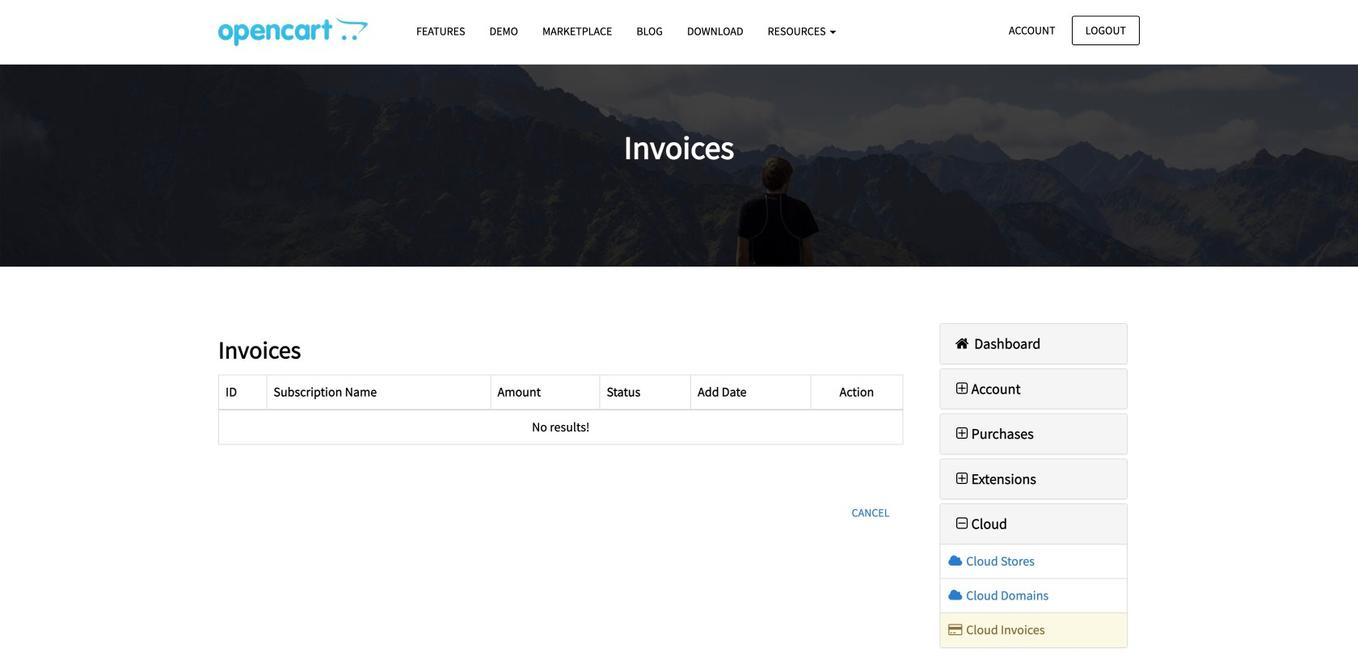 Task type: locate. For each thing, give the bounding box(es) containing it.
opencart cloud - invoice list image
[[218, 17, 368, 46]]

credit card image
[[947, 624, 964, 637]]

0 vertical spatial plus square o image
[[953, 381, 972, 396]]

home image
[[953, 336, 972, 351]]

cloud image
[[947, 590, 964, 602]]

cloud image
[[947, 555, 964, 568]]

1 vertical spatial plus square o image
[[953, 427, 972, 441]]

plus square o image
[[953, 381, 972, 396], [953, 427, 972, 441], [953, 472, 972, 486]]

2 vertical spatial plus square o image
[[953, 472, 972, 486]]

1 plus square o image from the top
[[953, 381, 972, 396]]



Task type: vqa. For each thing, say whether or not it's contained in the screenshot.
1st plus square o icon from the top
yes



Task type: describe. For each thing, give the bounding box(es) containing it.
3 plus square o image from the top
[[953, 472, 972, 486]]

2 plus square o image from the top
[[953, 427, 972, 441]]

minus square o image
[[953, 517, 972, 531]]



